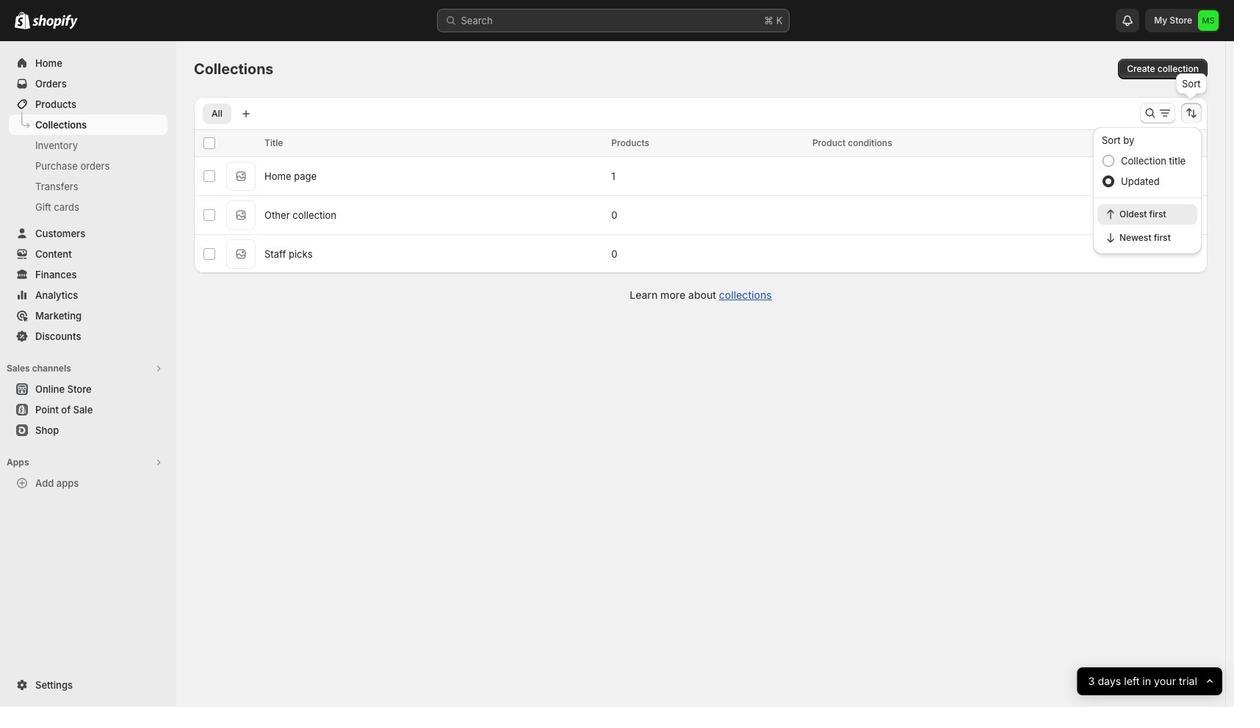 Task type: vqa. For each thing, say whether or not it's contained in the screenshot.
'Shopify' image
yes



Task type: locate. For each thing, give the bounding box(es) containing it.
my store image
[[1198, 10, 1219, 31]]

tooltip
[[1177, 73, 1207, 94]]



Task type: describe. For each thing, give the bounding box(es) containing it.
shopify image
[[32, 15, 78, 29]]

shopify image
[[15, 12, 30, 29]]



